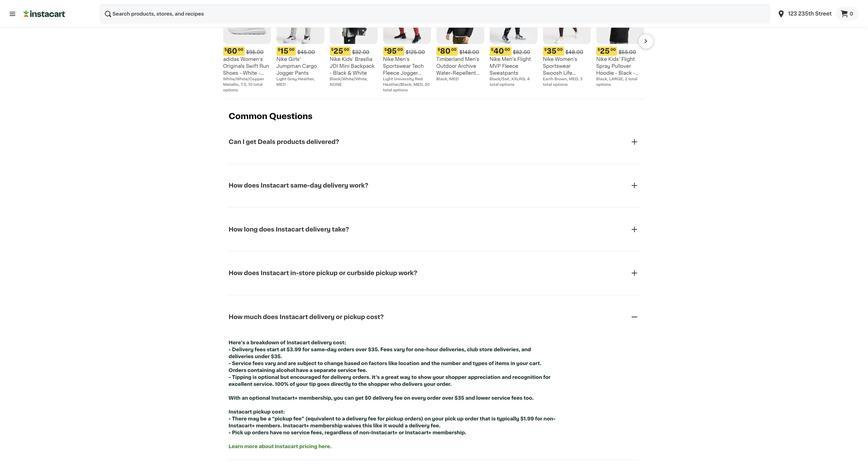 Task type: locate. For each thing, give the bounding box(es) containing it.
fleece inside nike men's flight mvp fleece sweatpants black/sail, xxlrg, 4 total options
[[502, 64, 519, 69]]

men's inside timberland men's outdoor archive water-repellent puffer jacket, medium
[[465, 57, 480, 62]]

fees up under
[[255, 348, 266, 352]]

1 horizontal spatial have
[[296, 368, 309, 373]]

6 00 from the left
[[505, 48, 511, 52]]

how inside 'how long does instacart delivery take?' dropdown button
[[229, 227, 243, 232]]

nike for nike men's flight mvp fleece sweatpants black/sail, xxlrg, 4 total options
[[490, 57, 501, 62]]

typically
[[497, 417, 520, 422]]

pickup
[[317, 271, 338, 276], [376, 271, 397, 276], [344, 314, 365, 320], [253, 410, 271, 415], [386, 417, 404, 422]]

white/white/copper
[[223, 77, 264, 81]]

$ for timberland men's outdoor archive water-repellent puffer jacket, medium
[[438, 48, 441, 52]]

nike down 35
[[543, 57, 554, 62]]

delivery inside 'how long does instacart delivery take?' dropdown button
[[306, 227, 331, 232]]

3 nike from the left
[[383, 57, 394, 62]]

pickup right in- at the left of page
[[317, 271, 338, 276]]

puffer
[[437, 78, 452, 82]]

1 women's from the left
[[241, 57, 263, 62]]

1 25 from the left
[[334, 47, 343, 55]]

a
[[247, 341, 250, 346], [310, 368, 313, 373], [381, 375, 384, 380], [268, 417, 271, 422], [342, 417, 345, 422], [405, 424, 408, 429]]

is right the that
[[492, 417, 496, 422]]

no
[[284, 431, 290, 436]]

nike for nike girls' jumpman cargo jogger pants light grey heather, med
[[277, 57, 287, 62]]

sportswear inside nike women's sportswear swoosh life leggings, medium
[[543, 64, 571, 69]]

optional inside here's a breakdown of instacart delivery cost: - delivery fees start at $3.99 for same-day orders over $35. fees vary for one-hour deliveries, club store deliveries, and deliveries under $35. - service fees vary and are subject to change based on factors like location and the number and types of items in your cart. orders containing alcohol have a separate service fee. - tipping is optional but encouraged for delivery orders. it's a great way to show your shopper appreciation and recognition for excellent service. 100% of your tip goes directly to the shopper who delivers your order.
[[258, 375, 279, 380]]

at
[[281, 348, 286, 352]]

2 nike from the left
[[330, 57, 341, 62]]

the
[[432, 361, 440, 366], [359, 382, 367, 387]]

cargo
[[302, 64, 317, 69]]

None search field
[[100, 4, 771, 24]]

jogger up university
[[401, 71, 418, 76]]

fee
[[395, 396, 403, 401], [368, 417, 377, 422]]

nike down "95"
[[383, 57, 394, 62]]

how
[[229, 183, 243, 189], [229, 227, 243, 232], [229, 271, 243, 276], [229, 314, 243, 320]]

cost: up "pickup
[[272, 410, 285, 415]]

every
[[412, 396, 426, 401]]

0 horizontal spatial fee
[[368, 417, 377, 422]]

1 flight from the left
[[518, 57, 531, 62]]

flight for fleece
[[518, 57, 531, 62]]

like
[[389, 361, 398, 366], [374, 424, 383, 429]]

0 horizontal spatial orders
[[252, 431, 269, 436]]

1 vertical spatial same-
[[311, 348, 327, 352]]

(equivalent
[[306, 417, 335, 422]]

nike
[[277, 57, 287, 62], [330, 57, 341, 62], [383, 57, 394, 62], [490, 57, 501, 62], [543, 57, 554, 62], [597, 57, 608, 62]]

1 $ 25 00 from the left
[[331, 47, 350, 55]]

men's inside nike men's flight mvp fleece sweatpants black/sail, xxlrg, 4 total options
[[502, 57, 517, 62]]

kids' for pullover
[[609, 57, 621, 62]]

1 horizontal spatial fee
[[395, 396, 403, 401]]

4 nike from the left
[[490, 57, 501, 62]]

of down waives
[[353, 431, 359, 436]]

$25.00 original price: $32.00 element
[[330, 47, 378, 56]]

$60.00 original price: $95.00 element
[[223, 47, 271, 56]]

black up 2
[[619, 71, 632, 76]]

1 vertical spatial vary
[[265, 361, 276, 366]]

0 vertical spatial non-
[[544, 417, 556, 422]]

work?
[[350, 183, 369, 189], [399, 271, 418, 276]]

1 horizontal spatial fee.
[[431, 424, 441, 429]]

cost:
[[333, 341, 346, 346], [272, 410, 285, 415]]

med, inside the light university red heather/black, med, 20 total options
[[414, 83, 424, 87]]

3 how from the top
[[229, 271, 243, 276]]

how for how long does instacart delivery take?
[[229, 227, 243, 232]]

0 vertical spatial is
[[253, 375, 257, 380]]

00 inside $ 15 00
[[289, 48, 295, 52]]

2 flight from the left
[[622, 57, 636, 62]]

jogger down jumpman
[[277, 71, 294, 76]]

over left $35
[[442, 396, 454, 401]]

00 right 80
[[452, 48, 457, 52]]

options inside black, large, 2 total options
[[597, 83, 612, 87]]

2 light from the left
[[383, 77, 393, 81]]

1 horizontal spatial fleece
[[502, 64, 519, 69]]

men's down $95.00 original price: $125.00 element at the left top of page
[[395, 57, 410, 62]]

black, down hoodie
[[597, 77, 609, 81]]

orders down members.
[[252, 431, 269, 436]]

cost: inside here's a breakdown of instacart delivery cost: - delivery fees start at $3.99 for same-day orders over $35. fees vary for one-hour deliveries, club store deliveries, and deliveries under $35. - service fees vary and are subject to change based on factors like location and the number and types of items in your cart. orders containing alcohol have a separate service fee. - tipping is optional but encouraged for delivery orders. it's a great way to show your shopper appreciation and recognition for excellent service. 100% of your tip goes directly to the shopper who delivers your order.
[[333, 341, 346, 346]]

$32.00
[[352, 50, 370, 55]]

nike for nike men's sportswear tech fleece jogger pants
[[383, 57, 394, 62]]

none
[[330, 83, 342, 87]]

and
[[522, 348, 531, 352], [277, 361, 287, 366], [421, 361, 431, 366], [462, 361, 472, 366], [502, 375, 512, 380], [466, 396, 475, 401]]

1 vertical spatial medium
[[437, 85, 457, 89]]

0 horizontal spatial on
[[362, 361, 368, 366]]

delivery inside how does instacart same-day delivery work? dropdown button
[[323, 183, 348, 189]]

black, for 80
[[437, 77, 449, 81]]

1 black, from the left
[[437, 77, 449, 81]]

kids' inside nike kids' brasilia jdi mini backpack - black & white black/white/white, none
[[342, 57, 354, 62]]

1 horizontal spatial store
[[480, 348, 493, 352]]

shopper up order.
[[446, 375, 467, 380]]

light left grey
[[277, 77, 287, 81]]

order.
[[437, 382, 452, 387]]

store inside here's a breakdown of instacart delivery cost: - delivery fees start at $3.99 for same-day orders over $35. fees vary for one-hour deliveries, club store deliveries, and deliveries under $35. - service fees vary and are subject to change based on factors like location and the number and types of items in your cart. orders containing alcohol have a separate service fee. - tipping is optional but encouraged for delivery orders. it's a great way to show your shopper appreciation and recognition for excellent service. 100% of your tip goes directly to the shopper who delivers your order.
[[480, 348, 493, 352]]

4 $ from the left
[[385, 48, 387, 52]]

2 black from the left
[[619, 71, 632, 76]]

nike inside nike kids' brasilia jdi mini backpack - black & white black/white/white, none
[[330, 57, 341, 62]]

light inside the light university red heather/black, med, 20 total options
[[383, 77, 393, 81]]

3 00 from the left
[[344, 48, 350, 52]]

0 horizontal spatial sportswear
[[383, 64, 411, 69]]

$40.00 original price: $82.00 element
[[490, 47, 538, 56]]

1 vertical spatial med,
[[414, 83, 424, 87]]

on inside instacart pickup cost: - there may be a "pickup fee" (equivalent to a delivery fee for pickup orders) on your pick up order that is typically $1.99 for non- instacart+ members. instacart+ membership waives this like it would a delivery fee. - pick up orders have no service fees, regardless of non-instacart+ or instacart+ membership.
[[425, 417, 431, 422]]

fleece for sportswear
[[383, 71, 400, 76]]

00 inside $ 35 00
[[558, 48, 563, 52]]

$ up mvp
[[491, 48, 494, 52]]

1 kids' from the left
[[342, 57, 354, 62]]

shopper
[[446, 375, 467, 380], [368, 382, 390, 387]]

leggings,
[[543, 78, 567, 82]]

0 horizontal spatial 25
[[334, 47, 343, 55]]

nike inside nike men's sportswear tech fleece jogger pants
[[383, 57, 394, 62]]

0 horizontal spatial cost:
[[272, 410, 285, 415]]

00 inside $ 95 00
[[398, 48, 403, 52]]

light inside nike girls' jumpman cargo jogger pants light grey heather, med
[[277, 77, 287, 81]]

2 black, from the left
[[597, 77, 609, 81]]

pick
[[445, 417, 456, 422]]

5 00 from the left
[[452, 48, 457, 52]]

goes
[[317, 382, 330, 387]]

have inside instacart pickup cost: - there may be a "pickup fee" (equivalent to a delivery fee for pickup orders) on your pick up order that is typically $1.99 for non- instacart+ members. instacart+ membership waives this like it would a delivery fee. - pick up orders have no service fees, regardless of non-instacart+ or instacart+ membership.
[[270, 431, 282, 436]]

1 jogger from the left
[[277, 71, 294, 76]]

delivered?
[[307, 139, 339, 145]]

women's for 35
[[555, 57, 578, 62]]

pickup right curbside
[[376, 271, 397, 276]]

1 light from the left
[[277, 77, 287, 81]]

1 vertical spatial fleece
[[383, 71, 400, 76]]

cost: inside instacart pickup cost: - there may be a "pickup fee" (equivalent to a delivery fee for pickup orders) on your pick up order that is typically $1.99 for non- instacart+ members. instacart+ membership waives this like it would a delivery fee. - pick up orders have no service fees, regardless of non-instacart+ or instacart+ membership.
[[272, 410, 285, 415]]

$ inside $ 35 00
[[545, 48, 547, 52]]

delivers
[[403, 382, 423, 387]]

1 horizontal spatial service
[[338, 368, 357, 373]]

sportswear for 35
[[543, 64, 571, 69]]

0 horizontal spatial $ 25 00
[[331, 47, 350, 55]]

00 right 60
[[238, 48, 244, 52]]

0 horizontal spatial white
[[243, 71, 257, 76]]

members.
[[256, 424, 282, 429]]

00 for $45.00
[[289, 48, 295, 52]]

1 vertical spatial pants
[[383, 78, 397, 82]]

1 horizontal spatial work?
[[399, 271, 418, 276]]

pants up heather,
[[295, 71, 309, 76]]

how long does instacart delivery take?
[[229, 227, 349, 232]]

of
[[280, 341, 286, 346], [489, 361, 494, 366], [290, 382, 295, 387], [353, 431, 359, 436]]

how inside how does instacart same-day delivery work? dropdown button
[[229, 183, 243, 189]]

options inside nike men's flight mvp fleece sweatpants black/sail, xxlrg, 4 total options
[[500, 83, 515, 87]]

have
[[296, 368, 309, 373], [270, 431, 282, 436]]

0 vertical spatial have
[[296, 368, 309, 373]]

here.
[[319, 445, 332, 449]]

black, down water-
[[437, 77, 449, 81]]

00 for $148.00
[[452, 48, 457, 52]]

like inside here's a breakdown of instacart delivery cost: - delivery fees start at $3.99 for same-day orders over $35. fees vary for one-hour deliveries, club store deliveries, and deliveries under $35. - service fees vary and are subject to change based on factors like location and the number and types of items in your cart. orders containing alcohol have a separate service fee. - tipping is optional but encouraged for delivery orders. it's a great way to show your shopper appreciation and recognition for excellent service. 100% of your tip goes directly to the shopper who delivers your order.
[[389, 361, 398, 366]]

0 horizontal spatial get
[[246, 139, 257, 145]]

med
[[450, 77, 459, 81], [277, 83, 286, 87]]

a right it's
[[381, 375, 384, 380]]

1 horizontal spatial vary
[[394, 348, 405, 352]]

large,
[[610, 77, 625, 81]]

nike girls' jumpman cargo jogger pants light grey heather, med
[[277, 57, 317, 87]]

6 $ from the left
[[491, 48, 494, 52]]

0 horizontal spatial same-
[[291, 183, 310, 189]]

1 vertical spatial fee
[[368, 417, 377, 422]]

orders up based
[[338, 348, 355, 352]]

the down hour
[[432, 361, 440, 366]]

lower
[[477, 396, 491, 401]]

1 horizontal spatial is
[[492, 417, 496, 422]]

like left it
[[374, 424, 383, 429]]

$35
[[455, 396, 465, 401]]

1 sportswear from the left
[[383, 64, 411, 69]]

med, down red
[[414, 83, 424, 87]]

- inside nike kids' brasilia jdi mini backpack - black & white black/white/white, none
[[330, 71, 332, 76]]

flight inside the nike kids' flight spray pullover hoodie - black - 95c676 023
[[622, 57, 636, 62]]

non- right $1.99
[[544, 417, 556, 422]]

for right recognition
[[544, 375, 551, 380]]

how does instacart same-day delivery work?
[[229, 183, 369, 189]]

1 horizontal spatial $35.
[[368, 348, 380, 352]]

0 horizontal spatial is
[[253, 375, 257, 380]]

order left the that
[[465, 417, 479, 422]]

total right 10
[[254, 83, 263, 87]]

5 $ from the left
[[438, 48, 441, 52]]

outdoor
[[437, 64, 457, 69]]

0 vertical spatial over
[[356, 348, 367, 352]]

$ for nike men's sportswear tech fleece jogger pants
[[385, 48, 387, 52]]

fee down who
[[395, 396, 403, 401]]

black inside the nike kids' flight spray pullover hoodie - black - 95c676 023
[[619, 71, 632, 76]]

nike inside nike women's sportswear swoosh life leggings, medium
[[543, 57, 554, 62]]

0 vertical spatial orders
[[338, 348, 355, 352]]

here's
[[229, 341, 245, 346]]

1 00 from the left
[[238, 48, 244, 52]]

options inside earth brown, med, 3 total options
[[553, 83, 568, 87]]

$ right $82.00
[[545, 48, 547, 52]]

nike up mvp
[[490, 57, 501, 62]]

1 horizontal spatial medium
[[568, 78, 588, 82]]

0 horizontal spatial black
[[333, 71, 347, 76]]

metallic,
[[223, 83, 240, 87]]

one-
[[415, 348, 427, 352]]

sportswear inside nike men's sportswear tech fleece jogger pants
[[383, 64, 411, 69]]

black,
[[437, 77, 449, 81], [597, 77, 609, 81]]

your inside instacart pickup cost: - there may be a "pickup fee" (equivalent to a delivery fee for pickup orders) on your pick up order that is typically $1.99 for non- instacart+ members. instacart+ membership waives this like it would a delivery fee. - pick up orders have no service fees, regardless of non-instacart+ or instacart+ membership.
[[432, 417, 444, 422]]

options down the metallic,
[[223, 88, 238, 92]]

to inside instacart pickup cost: - there may be a "pickup fee" (equivalent to a delivery fee for pickup orders) on your pick up order that is typically $1.99 for non- instacart+ members. instacart+ membership waives this like it would a delivery fee. - pick up orders have no service fees, regardless of non-instacart+ or instacart+ membership.
[[336, 417, 341, 422]]

great
[[385, 375, 399, 380]]

med down jumpman
[[277, 83, 286, 87]]

00 right 35
[[558, 48, 563, 52]]

4 00 from the left
[[398, 48, 403, 52]]

way
[[400, 375, 411, 380]]

2 how from the top
[[229, 227, 243, 232]]

1 horizontal spatial get
[[355, 396, 364, 401]]

023
[[617, 78, 627, 82]]

1 vertical spatial is
[[492, 417, 496, 422]]

black for mini
[[333, 71, 347, 76]]

women's inside adidas women's originals swift run shoes - white - size 7.5 m
[[241, 57, 263, 62]]

0 vertical spatial the
[[432, 361, 440, 366]]

heather,
[[298, 77, 315, 81]]

up
[[457, 417, 464, 422], [245, 431, 251, 436]]

sportswear up swoosh
[[543, 64, 571, 69]]

1 horizontal spatial on
[[404, 396, 411, 401]]

white inside nike kids' brasilia jdi mini backpack - black & white black/white/white, none
[[353, 71, 367, 76]]

2 $ from the left
[[278, 48, 281, 52]]

2 25 from the left
[[601, 47, 610, 55]]

25 up jdi
[[334, 47, 343, 55]]

$35.00 original price: $48.00 element
[[543, 47, 591, 56]]

$ 25 00 for $32.00
[[331, 47, 350, 55]]

$ inside $ 80 00
[[438, 48, 441, 52]]

$ right $32.00
[[385, 48, 387, 52]]

0 vertical spatial $35.
[[368, 348, 380, 352]]

1 men's from the left
[[395, 57, 410, 62]]

0 horizontal spatial service
[[291, 431, 310, 436]]

2 kids' from the left
[[609, 57, 621, 62]]

black, large, 2 total options
[[597, 77, 638, 87]]

street
[[816, 11, 833, 16]]

a up waives
[[342, 417, 345, 422]]

$ 25 00 up spray
[[598, 47, 616, 55]]

options down 'black/sail,'
[[500, 83, 515, 87]]

00 inside $ 60 00
[[238, 48, 244, 52]]

0 vertical spatial pants
[[295, 71, 309, 76]]

options down brown,
[[553, 83, 568, 87]]

instacart+ down there
[[229, 424, 255, 429]]

women's up swift
[[241, 57, 263, 62]]

00 left $55.00
[[611, 48, 616, 52]]

optional down 'service.'
[[249, 396, 270, 401]]

$ 95 00
[[385, 47, 403, 55]]

service inside instacart pickup cost: - there may be a "pickup fee" (equivalent to a delivery fee for pickup orders) on your pick up order that is typically $1.99 for non- instacart+ members. instacart+ membership waives this like it would a delivery fee. - pick up orders have no service fees, regardless of non-instacart+ or instacart+ membership.
[[291, 431, 310, 436]]

00 for $55.00
[[611, 48, 616, 52]]

1 horizontal spatial med,
[[569, 77, 580, 81]]

2 sportswear from the left
[[543, 64, 571, 69]]

fleece up sweatpants
[[502, 64, 519, 69]]

have inside here's a breakdown of instacart delivery cost: - delivery fees start at $3.99 for same-day orders over $35. fees vary for one-hour deliveries, club store deliveries, and deliveries under $35. - service fees vary and are subject to change based on factors like location and the number and types of items in your cart. orders containing alcohol have a separate service fee. - tipping is optional but encouraged for delivery orders. it's a great way to show your shopper appreciation and recognition for excellent service. 100% of your tip goes directly to the shopper who delivers your order.
[[296, 368, 309, 373]]

0 horizontal spatial fee.
[[358, 368, 368, 373]]

pants up heather/black,
[[383, 78, 397, 82]]

0 horizontal spatial med
[[277, 83, 286, 87]]

1 horizontal spatial men's
[[465, 57, 480, 62]]

1 horizontal spatial deliveries,
[[494, 348, 521, 352]]

questions
[[269, 113, 313, 120]]

1 horizontal spatial sportswear
[[543, 64, 571, 69]]

options down heather/black,
[[393, 88, 408, 92]]

Search field
[[100, 4, 771, 24]]

0 vertical spatial fleece
[[502, 64, 519, 69]]

5 nike from the left
[[543, 57, 554, 62]]

get right i
[[246, 139, 257, 145]]

0 horizontal spatial jogger
[[277, 71, 294, 76]]

service right 'lower'
[[492, 396, 511, 401]]

pullover
[[612, 64, 632, 69]]

4
[[528, 77, 530, 81]]

cost: up change
[[333, 341, 346, 346]]

flight down $82.00
[[518, 57, 531, 62]]

1 horizontal spatial like
[[389, 361, 398, 366]]

is
[[253, 375, 257, 380], [492, 417, 496, 422]]

&
[[348, 71, 352, 76]]

nike men's flight mvp fleece sweatpants black/sail, xxlrg, 4 total options
[[490, 57, 531, 87]]

fleece for flight
[[502, 64, 519, 69]]

spray
[[597, 64, 611, 69]]

00 inside $ 80 00
[[452, 48, 457, 52]]

flight inside nike men's flight mvp fleece sweatpants black/sail, xxlrg, 4 total options
[[518, 57, 531, 62]]

men's inside nike men's sportswear tech fleece jogger pants
[[395, 57, 410, 62]]

$ for nike women's sportswear swoosh life leggings, medium
[[545, 48, 547, 52]]

1 deliveries, from the left
[[440, 348, 466, 352]]

0 vertical spatial same-
[[291, 183, 310, 189]]

$ 25 00 inside $25.00 original price: $32.00 element
[[331, 47, 350, 55]]

0 horizontal spatial deliveries,
[[440, 348, 466, 352]]

fleece up heather/black,
[[383, 71, 400, 76]]

over inside here's a breakdown of instacart delivery cost: - delivery fees start at $3.99 for same-day orders over $35. fees vary for one-hour deliveries, club store deliveries, and deliveries under $35. - service fees vary and are subject to change based on factors like location and the number and types of items in your cart. orders containing alcohol have a separate service fee. - tipping is optional but encouraged for delivery orders. it's a great way to show your shopper appreciation and recognition for excellent service. 100% of your tip goes directly to the shopper who delivers your order.
[[356, 348, 367, 352]]

instacart+ down 100%
[[272, 396, 298, 401]]

1 nike from the left
[[277, 57, 287, 62]]

0 vertical spatial like
[[389, 361, 398, 366]]

nike kids' brasilia jdi mini backpack - black & white black/white/white, none
[[330, 57, 375, 87]]

1 horizontal spatial cost:
[[333, 341, 346, 346]]

0 vertical spatial day
[[310, 183, 322, 189]]

your up order.
[[433, 375, 445, 380]]

2 men's from the left
[[465, 57, 480, 62]]

8 $ from the left
[[598, 48, 601, 52]]

1 horizontal spatial kids'
[[609, 57, 621, 62]]

1 vertical spatial the
[[359, 382, 367, 387]]

2 white from the left
[[353, 71, 367, 76]]

medium down life
[[568, 78, 588, 82]]

service right the no
[[291, 431, 310, 436]]

black inside nike kids' brasilia jdi mini backpack - black & white black/white/white, none
[[333, 71, 347, 76]]

how for how does instacart in-store pickup or curbside pickup work?
[[229, 271, 243, 276]]

total inside nike men's flight mvp fleece sweatpants black/sail, xxlrg, 4 total options
[[490, 83, 499, 87]]

25 for nike kids' brasilia jdi mini backpack - black & white
[[334, 47, 343, 55]]

0 horizontal spatial like
[[374, 424, 383, 429]]

0 vertical spatial shopper
[[446, 375, 467, 380]]

kids' for mini
[[342, 57, 354, 62]]

instacart pickup cost: - there may be a "pickup fee" (equivalent to a delivery fee for pickup orders) on your pick up order that is typically $1.99 for non- instacart+ members. instacart+ membership waives this like it would a delivery fee. - pick up orders have no service fees, regardless of non-instacart+ or instacart+ membership.
[[229, 410, 556, 436]]

1 black from the left
[[333, 71, 347, 76]]

your right 'in'
[[517, 361, 529, 366]]

swift
[[246, 64, 258, 69]]

2 $ 25 00 from the left
[[598, 47, 616, 55]]

how inside how much does instacart delivery or pickup cost? dropdown button
[[229, 314, 243, 320]]

common
[[229, 113, 268, 120]]

options
[[500, 83, 515, 87], [553, 83, 568, 87], [597, 83, 612, 87], [223, 88, 238, 92], [393, 88, 408, 92]]

total right 2
[[629, 77, 638, 81]]

store inside dropdown button
[[299, 271, 315, 276]]

4 how from the top
[[229, 314, 243, 320]]

nike inside nike men's flight mvp fleece sweatpants black/sail, xxlrg, 4 total options
[[490, 57, 501, 62]]

0 vertical spatial store
[[299, 271, 315, 276]]

$35. down start
[[271, 355, 282, 359]]

8 00 from the left
[[611, 48, 616, 52]]

1 vertical spatial over
[[442, 396, 454, 401]]

$ 25 00 up mini
[[331, 47, 350, 55]]

brasilia
[[355, 57, 373, 62]]

service inside here's a breakdown of instacart delivery cost: - delivery fees start at $3.99 for same-day orders over $35. fees vary for one-hour deliveries, club store deliveries, and deliveries under $35. - service fees vary and are subject to change based on factors like location and the number and types of items in your cart. orders containing alcohol have a separate service fee. - tipping is optional but encouraged for delivery orders. it's a great way to show your shopper appreciation and recognition for excellent service. 100% of your tip goes directly to the shopper who delivers your order.
[[338, 368, 357, 373]]

2 women's from the left
[[555, 57, 578, 62]]

can i get deals products delivered? button
[[229, 130, 639, 154]]

2 horizontal spatial on
[[425, 417, 431, 422]]

2 deliveries, from the left
[[494, 348, 521, 352]]

nike for nike women's sportswear swoosh life leggings, medium
[[543, 57, 554, 62]]

same- inside how does instacart same-day delivery work? dropdown button
[[291, 183, 310, 189]]

kids' up "pullover"
[[609, 57, 621, 62]]

0 vertical spatial medium
[[568, 78, 588, 82]]

med inside nike girls' jumpman cargo jogger pants light grey heather, med
[[277, 83, 286, 87]]

2 vertical spatial service
[[291, 431, 310, 436]]

0 horizontal spatial store
[[299, 271, 315, 276]]

$ inside $ 95 00
[[385, 48, 387, 52]]

club
[[467, 348, 479, 352]]

get
[[246, 139, 257, 145], [355, 396, 364, 401]]

women's down $35.00 original price: $48.00 element
[[555, 57, 578, 62]]

0 horizontal spatial $35.
[[271, 355, 282, 359]]

2 vertical spatial on
[[425, 417, 431, 422]]

options down the 95c676
[[597, 83, 612, 87]]

containing
[[248, 368, 275, 373]]

$ up timberland
[[438, 48, 441, 52]]

0 horizontal spatial have
[[270, 431, 282, 436]]

non- down this
[[360, 431, 372, 436]]

"pickup
[[272, 417, 292, 422]]

0 vertical spatial service
[[338, 368, 357, 373]]

black, inside black, large, 2 total options
[[597, 77, 609, 81]]

2
[[626, 77, 628, 81]]

nike inside nike girls' jumpman cargo jogger pants light grey heather, med
[[277, 57, 287, 62]]

$ up spray
[[598, 48, 601, 52]]

on right based
[[362, 361, 368, 366]]

6 nike from the left
[[597, 57, 608, 62]]

to up membership
[[336, 417, 341, 422]]

0 horizontal spatial women's
[[241, 57, 263, 62]]

total down 'black/sail,'
[[490, 83, 499, 87]]

fleece inside nike men's sportswear tech fleece jogger pants
[[383, 71, 400, 76]]

women's inside nike women's sportswear swoosh life leggings, medium
[[555, 57, 578, 62]]

1 white from the left
[[243, 71, 257, 76]]

0 horizontal spatial pants
[[295, 71, 309, 76]]

0 horizontal spatial day
[[310, 183, 322, 189]]

$ 25 00 for $55.00
[[598, 47, 616, 55]]

red
[[415, 77, 423, 81]]

med, inside earth brown, med, 3 total options
[[569, 77, 580, 81]]

60
[[227, 47, 237, 55]]

7 00 from the left
[[558, 48, 563, 52]]

order right every
[[427, 396, 441, 401]]

or inside instacart pickup cost: - there may be a "pickup fee" (equivalent to a delivery fee for pickup orders) on your pick up order that is typically $1.99 for non- instacart+ members. instacart+ membership waives this like it would a delivery fee. - pick up orders have no service fees, regardless of non-instacart+ or instacart+ membership.
[[399, 431, 404, 436]]

deals
[[258, 139, 276, 145]]

3 men's from the left
[[502, 57, 517, 62]]

3 $ from the left
[[331, 48, 334, 52]]

kids' inside the nike kids' flight spray pullover hoodie - black - 95c676 023
[[609, 57, 621, 62]]

shopper down it's
[[368, 382, 390, 387]]

2 jogger from the left
[[401, 71, 418, 76]]

originals
[[223, 64, 245, 69]]

pants
[[295, 71, 309, 76], [383, 78, 397, 82]]

breakdown
[[251, 341, 279, 346]]

00 inside $ 40 00
[[505, 48, 511, 52]]

for right "$3.99"
[[303, 348, 310, 352]]

0 horizontal spatial men's
[[395, 57, 410, 62]]

123 235th street button
[[774, 4, 837, 24], [778, 4, 833, 24]]

0 horizontal spatial med,
[[414, 83, 424, 87]]

of up at on the bottom left
[[280, 341, 286, 346]]

0 vertical spatial optional
[[258, 375, 279, 380]]

med down water-
[[450, 77, 459, 81]]

1 horizontal spatial flight
[[622, 57, 636, 62]]

1 horizontal spatial black
[[619, 71, 632, 76]]

deliveries, up items
[[494, 348, 521, 352]]

how inside how does instacart in-store pickup or curbside pickup work? dropdown button
[[229, 271, 243, 276]]

have up encouraged
[[296, 368, 309, 373]]

university
[[394, 77, 414, 81]]

0 horizontal spatial up
[[245, 431, 251, 436]]

1 how from the top
[[229, 183, 243, 189]]

00 right "95"
[[398, 48, 403, 52]]

girls'
[[289, 57, 301, 62]]

of left items
[[489, 361, 494, 366]]

start
[[267, 348, 279, 352]]

common questions
[[229, 113, 313, 120]]

1 horizontal spatial women's
[[555, 57, 578, 62]]

sportswear up university
[[383, 64, 411, 69]]

0 horizontal spatial light
[[277, 77, 287, 81]]

nike kids' flight spray pullover hoodie - black - 95c676 023
[[597, 57, 636, 82]]

$ inside $ 60 00
[[225, 48, 227, 52]]

0 horizontal spatial black,
[[437, 77, 449, 81]]

nike for nike kids' flight spray pullover hoodie - black - 95c676 023
[[597, 57, 608, 62]]

location
[[399, 361, 420, 366]]

total
[[629, 77, 638, 81], [254, 83, 263, 87], [490, 83, 499, 87], [543, 83, 552, 87], [383, 88, 392, 92]]

0 horizontal spatial over
[[356, 348, 367, 352]]

0 horizontal spatial medium
[[437, 85, 457, 89]]

fees up containing at the bottom left of page
[[253, 361, 264, 366]]

2 00 from the left
[[289, 48, 295, 52]]

med, left 3
[[569, 77, 580, 81]]

0 vertical spatial fees
[[255, 348, 266, 352]]

$ up jdi
[[331, 48, 334, 52]]

$ inside $ 15 00
[[278, 48, 281, 52]]

7 $ from the left
[[545, 48, 547, 52]]

1 $ from the left
[[225, 48, 227, 52]]

fees
[[381, 348, 393, 352]]

1 vertical spatial cost:
[[272, 410, 285, 415]]

over up based
[[356, 348, 367, 352]]

day inside dropdown button
[[310, 183, 322, 189]]

$ inside $ 40 00
[[491, 48, 494, 52]]

light up heather/black,
[[383, 77, 393, 81]]

1 horizontal spatial day
[[327, 348, 337, 352]]



Task type: describe. For each thing, give the bounding box(es) containing it.
adidas women's originals swift run shoes - white - size 7.5 m
[[223, 57, 269, 82]]

total inside earth brown, med, 3 total options
[[543, 83, 552, 87]]

1 vertical spatial or
[[336, 314, 343, 320]]

0 horizontal spatial order
[[427, 396, 441, 401]]

$55.00
[[619, 50, 637, 55]]

medium inside timberland men's outdoor archive water-repellent puffer jacket, medium
[[437, 85, 457, 89]]

your down show
[[424, 382, 436, 387]]

instacart+ down fee"
[[283, 424, 309, 429]]

membership
[[311, 424, 343, 429]]

00 for $95.00
[[238, 48, 244, 52]]

sportswear for 95
[[383, 64, 411, 69]]

00 for $125.00
[[398, 48, 403, 52]]

are
[[288, 361, 296, 366]]

1 vertical spatial get
[[355, 396, 364, 401]]

00 for $32.00
[[344, 48, 350, 52]]

to down orders.
[[352, 382, 358, 387]]

products
[[277, 139, 305, 145]]

nike for nike kids' brasilia jdi mini backpack - black & white black/white/white, none
[[330, 57, 341, 62]]

00 for $82.00
[[505, 48, 511, 52]]

for down separate
[[322, 375, 330, 380]]

$125.00
[[406, 50, 425, 55]]

subject
[[297, 361, 317, 366]]

for left one-
[[406, 348, 414, 352]]

and left types
[[462, 361, 472, 366]]

jogger inside nike men's sportswear tech fleece jogger pants
[[401, 71, 418, 76]]

and up show
[[421, 361, 431, 366]]

0 vertical spatial fee
[[395, 396, 403, 401]]

flight for pullover
[[622, 57, 636, 62]]

waives
[[344, 424, 362, 429]]

women's for 60
[[241, 57, 263, 62]]

based
[[345, 361, 360, 366]]

learn more about instacart pricing here.
[[229, 445, 332, 449]]

$48.00
[[566, 50, 584, 55]]

25 for nike kids' flight spray pullover hoodie - black - 95c676 023
[[601, 47, 610, 55]]

pickup up "would"
[[386, 417, 404, 422]]

2 123 235th street button from the left
[[778, 4, 833, 24]]

brown,
[[555, 77, 569, 81]]

repellent
[[453, 71, 477, 76]]

like inside instacart pickup cost: - there may be a "pickup fee" (equivalent to a delivery fee for pickup orders) on your pick up order that is typically $1.99 for non- instacart+ members. instacart+ membership waives this like it would a delivery fee. - pick up orders have no service fees, regardless of non-instacart+ or instacart+ membership.
[[374, 424, 383, 429]]

a up delivery
[[247, 341, 250, 346]]

on inside here's a breakdown of instacart delivery cost: - delivery fees start at $3.99 for same-day orders over $35. fees vary for one-hour deliveries, club store deliveries, and deliveries under $35. - service fees vary and are subject to change based on factors like location and the number and types of items in your cart. orders containing alcohol have a separate service fee. - tipping is optional but encouraged for delivery orders. it's a great way to show your shopper appreciation and recognition for excellent service. 100% of your tip goes directly to the shopper who delivers your order.
[[362, 361, 368, 366]]

instacart inside dropdown button
[[261, 183, 289, 189]]

235th
[[799, 11, 815, 16]]

pick
[[232, 431, 243, 436]]

instacart+ down orders)
[[406, 431, 432, 436]]

more
[[244, 445, 258, 449]]

membership.
[[433, 431, 467, 436]]

fees,
[[311, 431, 324, 436]]

$25.00 original price: $55.00 element
[[597, 47, 645, 56]]

of right 100%
[[290, 382, 295, 387]]

total inside the light university red heather/black, med, 20 total options
[[383, 88, 392, 92]]

95c676
[[597, 78, 616, 82]]

get inside dropdown button
[[246, 139, 257, 145]]

$ for nike kids' brasilia jdi mini backpack - black & white
[[331, 48, 334, 52]]

instacart+ down it
[[372, 431, 398, 436]]

is inside here's a breakdown of instacart delivery cost: - delivery fees start at $3.99 for same-day orders over $35. fees vary for one-hour deliveries, club store deliveries, and deliveries under $35. - service fees vary and are subject to change based on factors like location and the number and types of items in your cart. orders containing alcohol have a separate service fee. - tipping is optional but encouraged for delivery orders. it's a great way to show your shopper appreciation and recognition for excellent service. 100% of your tip goes directly to the shopper who delivers your order.
[[253, 375, 257, 380]]

1 vertical spatial service
[[492, 396, 511, 401]]

1 vertical spatial optional
[[249, 396, 270, 401]]

to up "delivers"
[[412, 375, 417, 380]]

and up cart. in the right of the page
[[522, 348, 531, 352]]

work? inside dropdown button
[[399, 271, 418, 276]]

instacart logo image
[[24, 10, 65, 18]]

0 horizontal spatial vary
[[265, 361, 276, 366]]

here's a breakdown of instacart delivery cost: - delivery fees start at $3.99 for same-day orders over $35. fees vary for one-hour deliveries, club store deliveries, and deliveries under $35. - service fees vary and are subject to change based on factors like location and the number and types of items in your cart. orders containing alcohol have a separate service fee. - tipping is optional but encouraged for delivery orders. it's a great way to show your shopper appreciation and recognition for excellent service. 100% of your tip goes directly to the shopper who delivers your order.
[[229, 341, 552, 387]]

1 horizontal spatial non-
[[544, 417, 556, 422]]

$ for nike girls' jumpman cargo jogger pants
[[278, 48, 281, 52]]

pickup up be
[[253, 410, 271, 415]]

heather/black,
[[383, 83, 413, 87]]

0 vertical spatial vary
[[394, 348, 405, 352]]

pricing
[[300, 445, 318, 449]]

0 vertical spatial up
[[457, 417, 464, 422]]

grey
[[288, 77, 297, 81]]

$ for adidas women's originals swift run shoes - white - size 7.5 m
[[225, 48, 227, 52]]

learn more about instacart pricing here. link
[[229, 445, 332, 449]]

too.
[[524, 396, 534, 401]]

earth brown, med, 3 total options
[[543, 77, 583, 87]]

backpack
[[351, 64, 375, 69]]

1 horizontal spatial the
[[432, 361, 440, 366]]

an
[[242, 396, 248, 401]]

a down subject
[[310, 368, 313, 373]]

timberland men's outdoor archive water-repellent puffer jacket, medium
[[437, 57, 480, 89]]

men's for 95
[[395, 57, 410, 62]]

and down items
[[502, 375, 512, 380]]

orders inside here's a breakdown of instacart delivery cost: - delivery fees start at $3.99 for same-day orders over $35. fees vary for one-hour deliveries, club store deliveries, and deliveries under $35. - service fees vary and are subject to change based on factors like location and the number and types of items in your cart. orders containing alcohol have a separate service fee. - tipping is optional but encouraged for delivery orders. it's a great way to show your shopper appreciation and recognition for excellent service. 100% of your tip goes directly to the shopper who delivers your order.
[[338, 348, 355, 352]]

options inside the light university red heather/black, med, 20 total options
[[393, 88, 408, 92]]

tipping
[[232, 375, 252, 380]]

$ 35 00
[[545, 47, 563, 55]]

cost?
[[367, 314, 384, 320]]

white inside adidas women's originals swift run shoes - white - size 7.5 m
[[243, 71, 257, 76]]

20
[[425, 83, 430, 87]]

delivery inside how much does instacart delivery or pickup cost? dropdown button
[[310, 314, 335, 320]]

1 vertical spatial fees
[[253, 361, 264, 366]]

2 vertical spatial fees
[[512, 396, 523, 401]]

40
[[494, 47, 504, 55]]

1 horizontal spatial over
[[442, 396, 454, 401]]

instacart inside instacart pickup cost: - there may be a "pickup fee" (equivalent to a delivery fee for pickup orders) on your pick up order that is typically $1.99 for non- instacart+ members. instacart+ membership waives this like it would a delivery fee. - pick up orders have no service fees, regardless of non-instacart+ or instacart+ membership.
[[229, 410, 252, 415]]

order inside instacart pickup cost: - there may be a "pickup fee" (equivalent to a delivery fee for pickup orders) on your pick up order that is typically $1.99 for non- instacart+ members. instacart+ membership waives this like it would a delivery fee. - pick up orders have no service fees, regardless of non-instacart+ or instacart+ membership.
[[465, 417, 479, 422]]

learn
[[229, 445, 243, 449]]

1 123 235th street button from the left
[[774, 4, 837, 24]]

it's
[[372, 375, 380, 380]]

black for pullover
[[619, 71, 632, 76]]

in-
[[291, 271, 299, 276]]

curbside
[[347, 271, 375, 276]]

orders inside instacart pickup cost: - there may be a "pickup fee" (equivalent to a delivery fee for pickup orders) on your pick up order that is typically $1.99 for non- instacart+ members. instacart+ membership waives this like it would a delivery fee. - pick up orders have no service fees, regardless of non-instacart+ or instacart+ membership.
[[252, 431, 269, 436]]

work? inside dropdown button
[[350, 183, 369, 189]]

fee inside instacart pickup cost: - there may be a "pickup fee" (equivalent to a delivery fee for pickup orders) on your pick up order that is typically $1.99 for non- instacart+ members. instacart+ membership waives this like it would a delivery fee. - pick up orders have no service fees, regardless of non-instacart+ or instacart+ membership.
[[368, 417, 377, 422]]

0 horizontal spatial the
[[359, 382, 367, 387]]

show
[[418, 375, 432, 380]]

1 horizontal spatial shopper
[[446, 375, 467, 380]]

that
[[480, 417, 491, 422]]

archive
[[458, 64, 477, 69]]

item carousel region
[[214, 0, 654, 96]]

day inside here's a breakdown of instacart delivery cost: - delivery fees start at $3.99 for same-day orders over $35. fees vary for one-hour deliveries, club store deliveries, and deliveries under $35. - service fees vary and are subject to change based on factors like location and the number and types of items in your cart. orders containing alcohol have a separate service fee. - tipping is optional but encouraged for delivery orders. it's a great way to show your shopper appreciation and recognition for excellent service. 100% of your tip goes directly to the shopper who delivers your order.
[[327, 348, 337, 352]]

can
[[345, 396, 354, 401]]

95
[[387, 47, 397, 55]]

pants inside nike men's sportswear tech fleece jogger pants
[[383, 78, 397, 82]]

fee. inside instacart pickup cost: - there may be a "pickup fee" (equivalent to a delivery fee for pickup orders) on your pick up order that is typically $1.99 for non- instacart+ members. instacart+ membership waives this like it would a delivery fee. - pick up orders have no service fees, regardless of non-instacart+ or instacart+ membership.
[[431, 424, 441, 429]]

cart.
[[530, 361, 542, 366]]

$80.00 original price: $148.00 element
[[437, 47, 485, 56]]

100%
[[275, 382, 289, 387]]

0 horizontal spatial non-
[[360, 431, 372, 436]]

$15.00 original price: $45.00 element
[[277, 47, 324, 56]]

and right $35
[[466, 396, 475, 401]]

how for how does instacart same-day delivery work?
[[229, 183, 243, 189]]

fee. inside here's a breakdown of instacart delivery cost: - delivery fees start at $3.99 for same-day orders over $35. fees vary for one-hour deliveries, club store deliveries, and deliveries under $35. - service fees vary and are subject to change based on factors like location and the number and types of items in your cart. orders containing alcohol have a separate service fee. - tipping is optional but encouraged for delivery orders. it's a great way to show your shopper appreciation and recognition for excellent service. 100% of your tip goes directly to the shopper who delivers your order.
[[358, 368, 368, 373]]

this
[[363, 424, 372, 429]]

swoosh
[[543, 71, 563, 76]]

$95.00
[[246, 50, 264, 55]]

is inside instacart pickup cost: - there may be a "pickup fee" (equivalent to a delivery fee for pickup orders) on your pick up order that is typically $1.99 for non- instacart+ members. instacart+ membership waives this like it would a delivery fee. - pick up orders have no service fees, regardless of non-instacart+ or instacart+ membership.
[[492, 417, 496, 422]]

hour
[[427, 348, 439, 352]]

water-
[[437, 71, 453, 76]]

7.5
[[235, 78, 241, 82]]

80
[[441, 47, 451, 55]]

$ for nike men's flight mvp fleece sweatpants
[[491, 48, 494, 52]]

$95.00 original price: $125.00 element
[[383, 47, 431, 56]]

3
[[581, 77, 583, 81]]

number
[[441, 361, 461, 366]]

pants inside nike girls' jumpman cargo jogger pants light grey heather, med
[[295, 71, 309, 76]]

for right $1.99
[[536, 417, 543, 422]]

jogger inside nike girls' jumpman cargo jogger pants light grey heather, med
[[277, 71, 294, 76]]

adidas
[[223, 57, 239, 62]]

0 vertical spatial or
[[339, 271, 346, 276]]

shoes
[[223, 71, 238, 76]]

15
[[281, 47, 289, 55]]

$0
[[365, 396, 372, 401]]

1 vertical spatial shopper
[[368, 382, 390, 387]]

of inside instacart pickup cost: - there may be a "pickup fee" (equivalent to a delivery fee for pickup orders) on your pick up order that is typically $1.99 for non- instacart+ members. instacart+ membership waives this like it would a delivery fee. - pick up orders have no service fees, regardless of non-instacart+ or instacart+ membership.
[[353, 431, 359, 436]]

$82.00
[[513, 50, 531, 55]]

1 vertical spatial on
[[404, 396, 411, 401]]

black/sail,
[[490, 77, 511, 81]]

black, for 25
[[597, 77, 609, 81]]

delivery
[[232, 348, 254, 352]]

$ for nike kids' flight spray pullover hoodie - black - 95c676 023
[[598, 48, 601, 52]]

pickup left cost?
[[344, 314, 365, 320]]

i
[[243, 139, 245, 145]]

does inside dropdown button
[[244, 183, 259, 189]]

and up "alcohol"
[[277, 361, 287, 366]]

a right be
[[268, 417, 271, 422]]

your down encouraged
[[296, 382, 308, 387]]

to up separate
[[318, 361, 323, 366]]

total inside white/white/copper metallic, 7.5, 10 total options
[[254, 83, 263, 87]]

men's for 80
[[465, 57, 480, 62]]

total inside black, large, 2 total options
[[629, 77, 638, 81]]

1 vertical spatial up
[[245, 431, 251, 436]]

$ 60 00
[[225, 47, 244, 55]]

instacart inside here's a breakdown of instacart delivery cost: - delivery fees start at $3.99 for same-day orders over $35. fees vary for one-hour deliveries, club store deliveries, and deliveries under $35. - service fees vary and are subject to change based on factors like location and the number and types of items in your cart. orders containing alcohol have a separate service fee. - tipping is optional but encouraged for delivery orders. it's a great way to show your shopper appreciation and recognition for excellent service. 100% of your tip goes directly to the shopper who delivers your order.
[[287, 341, 310, 346]]

change
[[324, 361, 344, 366]]

nike women's sportswear swoosh life leggings, medium
[[543, 57, 588, 82]]

with an optional instacart+ membership, you can get $0 delivery fee on every order over $35 and lower service fees too.
[[229, 396, 534, 401]]

size
[[223, 78, 233, 82]]

a down orders)
[[405, 424, 408, 429]]

35
[[547, 47, 557, 55]]

directly
[[331, 382, 351, 387]]

jdi
[[330, 64, 338, 69]]

0 vertical spatial med
[[450, 77, 459, 81]]

light university red heather/black, med, 20 total options
[[383, 77, 430, 92]]

how for how much does instacart delivery or pickup cost?
[[229, 314, 243, 320]]

medium inside nike women's sportswear swoosh life leggings, medium
[[568, 78, 588, 82]]

$45.00
[[298, 50, 315, 55]]

who
[[391, 382, 401, 387]]

white/white/copper metallic, 7.5, 10 total options
[[223, 77, 264, 92]]

00 for $48.00
[[558, 48, 563, 52]]

orders.
[[353, 375, 371, 380]]

10
[[248, 83, 253, 87]]

options inside white/white/copper metallic, 7.5, 10 total options
[[223, 88, 238, 92]]

for up it
[[378, 417, 385, 422]]

can i get deals products delivered?
[[229, 139, 339, 145]]

would
[[388, 424, 404, 429]]

service.
[[254, 382, 274, 387]]

same- inside here's a breakdown of instacart delivery cost: - delivery fees start at $3.99 for same-day orders over $35. fees vary for one-hour deliveries, club store deliveries, and deliveries under $35. - service fees vary and are subject to change based on factors like location and the number and types of items in your cart. orders containing alcohol have a separate service fee. - tipping is optional but encouraged for delivery orders. it's a great way to show your shopper appreciation and recognition for excellent service. 100% of your tip goes directly to the shopper who delivers your order.
[[311, 348, 327, 352]]



Task type: vqa. For each thing, say whether or not it's contained in the screenshot.


